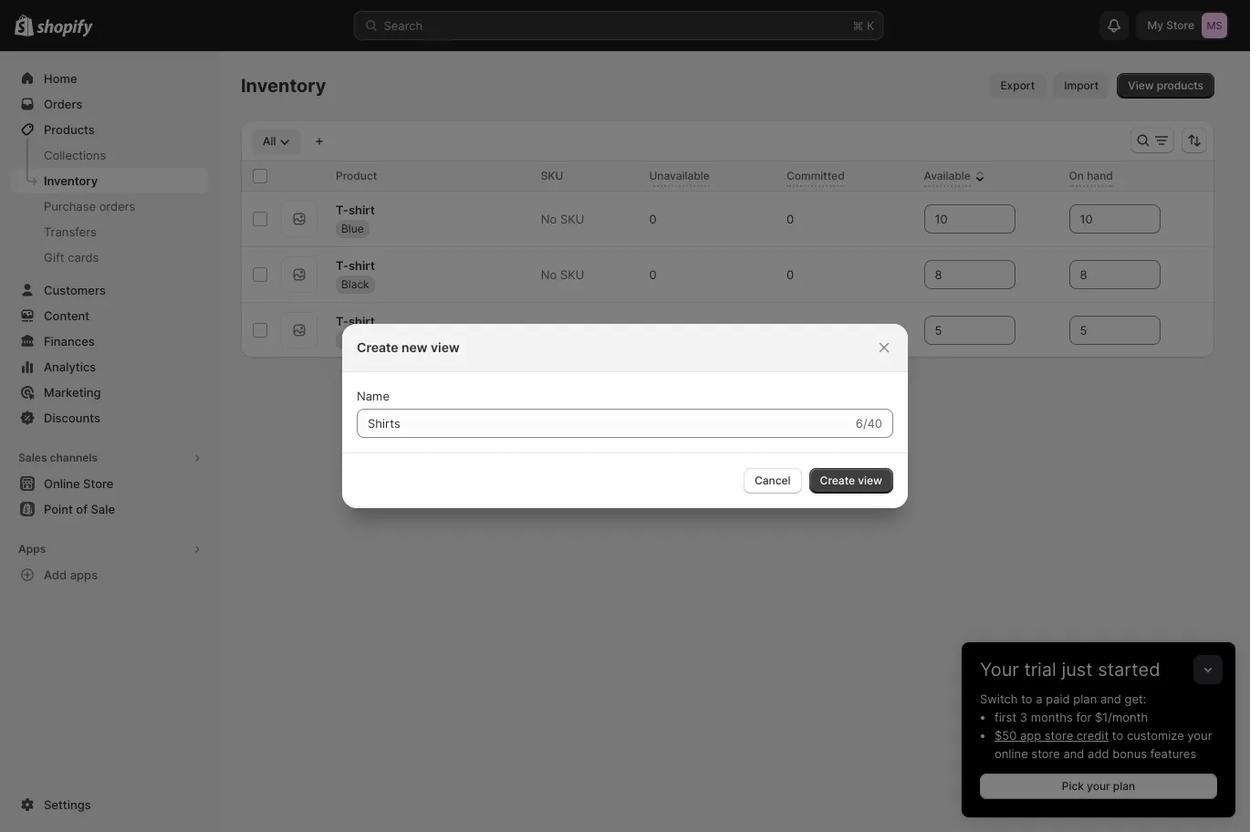 Task type: locate. For each thing, give the bounding box(es) containing it.
1 vertical spatial to
[[1112, 728, 1124, 743]]

search
[[384, 18, 423, 33]]

sales channels button
[[11, 445, 208, 471]]

collections link
[[11, 142, 208, 168]]

credit
[[1077, 728, 1109, 743]]

2 vertical spatial t-shirt link
[[336, 312, 375, 330]]

home link
[[11, 66, 208, 91]]

$50 app store credit
[[995, 728, 1109, 743]]

app
[[1020, 728, 1041, 743]]

export button
[[990, 73, 1046, 99]]

0 vertical spatial t-shirt link
[[336, 200, 375, 219]]

shirt inside t-shirt blue
[[348, 202, 375, 217]]

features
[[1150, 747, 1197, 761]]

2 no from the top
[[541, 267, 557, 282]]

to customize your online store and add bonus features
[[995, 728, 1212, 761]]

to left a
[[1021, 692, 1033, 706]]

your
[[980, 659, 1019, 681]]

$1/month
[[1095, 710, 1148, 725]]

customize
[[1127, 728, 1184, 743]]

shirt
[[348, 202, 375, 217], [348, 258, 375, 272], [348, 313, 375, 328]]

1 no sku from the top
[[541, 212, 584, 226]]

1 vertical spatial your
[[1087, 779, 1110, 793]]

sku for t-shirt black
[[560, 267, 584, 282]]

0 vertical spatial no sku
[[541, 212, 584, 226]]

create right cancel
[[820, 474, 855, 487]]

view
[[431, 339, 460, 355], [858, 474, 882, 487]]

0 vertical spatial your
[[1188, 728, 1212, 743]]

apps button
[[11, 537, 208, 562]]

1 vertical spatial shirt
[[348, 258, 375, 272]]

1 vertical spatial no
[[541, 267, 557, 282]]

green link
[[336, 331, 378, 349]]

3 t- from the top
[[336, 313, 349, 328]]

available
[[924, 169, 971, 183]]

no for t-shirt black
[[541, 267, 557, 282]]

your up 'features'
[[1188, 728, 1212, 743]]

1 t- from the top
[[336, 202, 349, 217]]

a
[[1036, 692, 1043, 706]]

t- up blue
[[336, 202, 349, 217]]

0 horizontal spatial inventory
[[44, 173, 98, 188]]

1 vertical spatial view
[[858, 474, 882, 487]]

1 vertical spatial create
[[820, 474, 855, 487]]

inventory
[[241, 75, 326, 97], [44, 173, 98, 188]]

shirt inside t-shirt green
[[348, 313, 375, 328]]

t-
[[336, 202, 349, 217], [336, 258, 349, 272], [336, 313, 349, 328]]

sku
[[541, 169, 563, 183], [560, 212, 584, 226], [560, 267, 584, 282], [560, 323, 584, 338]]

1 horizontal spatial create
[[820, 474, 855, 487]]

import
[[1064, 78, 1099, 92]]

create left new
[[357, 339, 398, 355]]

0 horizontal spatial and
[[1064, 747, 1085, 761]]

2 vertical spatial shirt
[[348, 313, 375, 328]]

2 t- from the top
[[336, 258, 349, 272]]

1 horizontal spatial to
[[1112, 728, 1124, 743]]

your trial just started element
[[962, 690, 1236, 818]]

k
[[867, 18, 875, 33]]

2 shirt from the top
[[348, 258, 375, 272]]

new
[[402, 339, 428, 355]]

gift cards
[[44, 250, 99, 265]]

and for store
[[1064, 747, 1085, 761]]

t-shirt link
[[336, 200, 375, 219], [336, 256, 375, 274], [336, 312, 375, 330]]

t- for t-shirt green
[[336, 313, 349, 328]]

plan
[[1073, 692, 1097, 706], [1113, 779, 1135, 793]]

purchase
[[44, 199, 96, 214]]

t-shirt green
[[336, 313, 375, 346]]

1 no from the top
[[541, 212, 557, 226]]

green
[[341, 333, 373, 346]]

1 vertical spatial and
[[1064, 747, 1085, 761]]

3 no from the top
[[541, 323, 557, 338]]

t-shirt link up green
[[336, 312, 375, 330]]

your
[[1188, 728, 1212, 743], [1087, 779, 1110, 793]]

0 vertical spatial t-
[[336, 202, 349, 217]]

t- inside t-shirt black
[[336, 258, 349, 272]]

t-shirt blue
[[336, 202, 375, 235]]

no sku for t-shirt black
[[541, 267, 584, 282]]

plan up for
[[1073, 692, 1097, 706]]

2 vertical spatial no sku
[[541, 323, 584, 338]]

t- inside t-shirt green
[[336, 313, 349, 328]]

months
[[1031, 710, 1073, 725]]

import button
[[1053, 73, 1110, 99]]

black
[[341, 277, 369, 291]]

t- inside t-shirt blue
[[336, 202, 349, 217]]

export
[[1001, 78, 1035, 92]]

and
[[1100, 692, 1122, 706], [1064, 747, 1085, 761]]

sku for t-shirt green
[[560, 323, 584, 338]]

0 vertical spatial inventory
[[241, 75, 326, 97]]

store down months
[[1045, 728, 1073, 743]]

create for create view
[[820, 474, 855, 487]]

purchase orders
[[44, 199, 135, 214]]

0 horizontal spatial to
[[1021, 692, 1033, 706]]

1 vertical spatial t-shirt link
[[336, 256, 375, 274]]

to
[[1021, 692, 1033, 706], [1112, 728, 1124, 743]]

create
[[357, 339, 398, 355], [820, 474, 855, 487]]

2 no sku from the top
[[541, 267, 584, 282]]

1 vertical spatial t-
[[336, 258, 349, 272]]

sku for t-shirt blue
[[560, 212, 584, 226]]

0 vertical spatial shirt
[[348, 202, 375, 217]]

product
[[336, 169, 377, 183]]

0 vertical spatial no
[[541, 212, 557, 226]]

to down the $1/month on the bottom
[[1112, 728, 1124, 743]]

channels
[[50, 451, 98, 465]]

0 vertical spatial create
[[357, 339, 398, 355]]

1 t-shirt link from the top
[[336, 200, 375, 219]]

t-shirt link for t-shirt black
[[336, 256, 375, 274]]

create new view dialog
[[0, 324, 1250, 508]]

2 vertical spatial t-
[[336, 313, 349, 328]]

3 no sku from the top
[[541, 323, 584, 338]]

shirt up black
[[348, 258, 375, 272]]

and for plan
[[1100, 692, 1122, 706]]

0 horizontal spatial view
[[431, 339, 460, 355]]

1 shirt from the top
[[348, 202, 375, 217]]

settings link
[[11, 792, 208, 818]]

sales channels
[[18, 451, 98, 465]]

add
[[1088, 747, 1109, 761]]

1 horizontal spatial and
[[1100, 692, 1122, 706]]

1 vertical spatial store
[[1032, 747, 1060, 761]]

store down $50 app store credit link
[[1032, 747, 1060, 761]]

Name text field
[[357, 409, 852, 438]]

and up the $1/month on the bottom
[[1100, 692, 1122, 706]]

1 vertical spatial no sku
[[541, 267, 584, 282]]

shirt up green
[[348, 313, 375, 328]]

your right pick
[[1087, 779, 1110, 793]]

and inside to customize your online store and add bonus features
[[1064, 747, 1085, 761]]

2 vertical spatial no
[[541, 323, 557, 338]]

shirt inside t-shirt black
[[348, 258, 375, 272]]

t- for t-shirt black
[[336, 258, 349, 272]]

gift
[[44, 250, 64, 265]]

no
[[541, 212, 557, 226], [541, 267, 557, 282], [541, 323, 557, 338]]

1 horizontal spatial inventory
[[241, 75, 326, 97]]

view products
[[1128, 78, 1204, 92]]

0 horizontal spatial plan
[[1073, 692, 1097, 706]]

discounts link
[[11, 405, 208, 431]]

sku inside sku button
[[541, 169, 563, 183]]

0 vertical spatial and
[[1100, 692, 1122, 706]]

1 horizontal spatial your
[[1188, 728, 1212, 743]]

no sku
[[541, 212, 584, 226], [541, 267, 584, 282], [541, 323, 584, 338]]

shirt for t-shirt black
[[348, 258, 375, 272]]

1 horizontal spatial plan
[[1113, 779, 1135, 793]]

3 t-shirt link from the top
[[336, 312, 375, 330]]

0 horizontal spatial create
[[357, 339, 398, 355]]

$50 app store credit link
[[995, 728, 1109, 743]]

0 vertical spatial to
[[1021, 692, 1033, 706]]

transfers link
[[11, 219, 208, 245]]

no sku for t-shirt blue
[[541, 212, 584, 226]]

your inside to customize your online store and add bonus features
[[1188, 728, 1212, 743]]

pick your plan
[[1062, 779, 1135, 793]]

t-shirt link up blue
[[336, 200, 375, 219]]

t-shirt link up black
[[336, 256, 375, 274]]

and left add
[[1064, 747, 1085, 761]]

store
[[1045, 728, 1073, 743], [1032, 747, 1060, 761]]

t- up green
[[336, 313, 349, 328]]

no for t-shirt blue
[[541, 212, 557, 226]]

shirt up blue
[[348, 202, 375, 217]]

unavailable button
[[649, 167, 728, 185]]

3 shirt from the top
[[348, 313, 375, 328]]

2 t-shirt link from the top
[[336, 256, 375, 274]]

create view
[[820, 474, 882, 487]]

t- up black
[[336, 258, 349, 272]]

online
[[995, 747, 1028, 761]]

home
[[44, 71, 77, 86]]

create inside button
[[820, 474, 855, 487]]

1 horizontal spatial view
[[858, 474, 882, 487]]

0 vertical spatial plan
[[1073, 692, 1097, 706]]

plan down bonus
[[1113, 779, 1135, 793]]



Task type: vqa. For each thing, say whether or not it's contained in the screenshot.
T-shirt Green's No
yes



Task type: describe. For each thing, give the bounding box(es) containing it.
committed
[[787, 169, 845, 183]]

switch
[[980, 692, 1018, 706]]

0 vertical spatial view
[[431, 339, 460, 355]]

sales
[[18, 451, 47, 465]]

cancel button
[[744, 468, 802, 494]]

gift cards link
[[11, 245, 208, 270]]

t-shirt link for t-shirt green
[[336, 312, 375, 330]]

paid
[[1046, 692, 1070, 706]]

3
[[1020, 710, 1028, 725]]

available button
[[924, 167, 989, 185]]

black link
[[336, 275, 375, 293]]

collections
[[44, 148, 106, 162]]

committed button
[[787, 167, 863, 185]]

inventory link
[[11, 168, 208, 193]]

products link
[[11, 117, 208, 142]]

transfers
[[44, 224, 97, 239]]

blue link
[[336, 219, 369, 238]]

cards
[[68, 250, 99, 265]]

add apps
[[44, 568, 98, 582]]

shopify image
[[37, 19, 93, 37]]

products
[[44, 122, 95, 137]]

create for create new view
[[357, 339, 398, 355]]

pick
[[1062, 779, 1084, 793]]

1 vertical spatial inventory
[[44, 173, 98, 188]]

on hand button
[[1069, 167, 1131, 185]]

⌘
[[853, 18, 864, 33]]

t-shirt black
[[336, 258, 375, 291]]

shirt for t-shirt blue
[[348, 202, 375, 217]]

t-shirt link for t-shirt blue
[[336, 200, 375, 219]]

create view button
[[809, 468, 893, 494]]

first
[[995, 710, 1017, 725]]

create new view
[[357, 339, 460, 355]]

your trial just started button
[[962, 642, 1236, 681]]

no sku for t-shirt green
[[541, 323, 584, 338]]

sku button
[[541, 167, 582, 185]]

blue
[[341, 221, 364, 235]]

view inside button
[[858, 474, 882, 487]]

1 vertical spatial plan
[[1113, 779, 1135, 793]]

store inside to customize your online store and add bonus features
[[1032, 747, 1060, 761]]

shirt for t-shirt green
[[348, 313, 375, 328]]

purchase orders link
[[11, 193, 208, 219]]

hand
[[1087, 169, 1113, 183]]

⌘ k
[[853, 18, 875, 33]]

name
[[357, 389, 390, 403]]

trial
[[1024, 659, 1057, 681]]

pick your plan link
[[980, 774, 1217, 799]]

discounts
[[44, 411, 100, 425]]

view products link
[[1117, 73, 1215, 99]]

product button
[[336, 167, 395, 185]]

$50
[[995, 728, 1017, 743]]

0 horizontal spatial your
[[1087, 779, 1110, 793]]

started
[[1098, 659, 1160, 681]]

for
[[1076, 710, 1092, 725]]

cancel
[[755, 474, 791, 487]]

view
[[1128, 78, 1154, 92]]

no for t-shirt green
[[541, 323, 557, 338]]

on hand
[[1069, 169, 1113, 183]]

apps
[[70, 568, 98, 582]]

switch to a paid plan and get:
[[980, 692, 1147, 706]]

settings
[[44, 798, 91, 812]]

add apps button
[[11, 562, 208, 588]]

products
[[1157, 78, 1204, 92]]

unavailable
[[649, 169, 710, 183]]

apps
[[18, 542, 46, 556]]

on
[[1069, 169, 1084, 183]]

t- for t-shirt blue
[[336, 202, 349, 217]]

add
[[44, 568, 67, 582]]

get:
[[1125, 692, 1147, 706]]

to inside to customize your online store and add bonus features
[[1112, 728, 1124, 743]]

bonus
[[1113, 747, 1147, 761]]

just
[[1062, 659, 1093, 681]]

first 3 months for $1/month
[[995, 710, 1148, 725]]

orders
[[99, 199, 135, 214]]

0 vertical spatial store
[[1045, 728, 1073, 743]]

your trial just started
[[980, 659, 1160, 681]]



